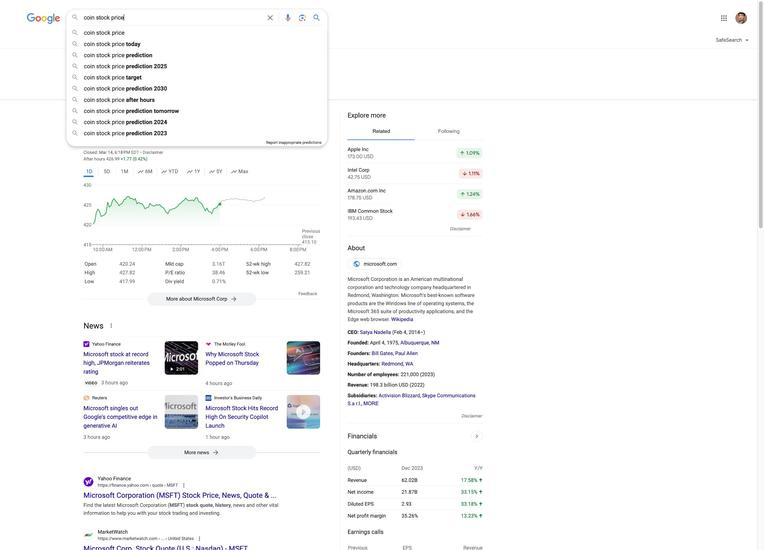 Task type: describe. For each thing, give the bounding box(es) containing it.
5 years element
[[209, 168, 222, 176]]

1 year element
[[187, 168, 200, 176]]

0 horizontal spatial about this result image
[[181, 482, 195, 490]]

up by 13.23% element
[[461, 513, 483, 519]]

search by voice image
[[284, 13, 292, 22]]

1 vertical spatial about this result image
[[196, 535, 211, 543]]

search by image image
[[298, 13, 307, 22]]

Search text field
[[84, 14, 262, 23]]



Task type: vqa. For each thing, say whether or not it's contained in the screenshot.
Map
no



Task type: locate. For each thing, give the bounding box(es) containing it.
tab panel
[[348, 143, 483, 225]]

thumbnail image for microsoft corp image
[[84, 77, 104, 89]]

group
[[84, 166, 320, 179]]

list box
[[66, 27, 328, 139]]

up by 33.15% element
[[461, 489, 483, 495]]

None search field
[[0, 9, 328, 146]]

up by 17.58% element
[[461, 477, 483, 483]]

1 horizontal spatial about this result image
[[196, 535, 211, 543]]

up by 33.18% element
[[461, 501, 483, 507]]

2 minutes, 1 second element
[[168, 366, 188, 373]]

heading
[[111, 72, 180, 85], [348, 111, 483, 120], [348, 244, 483, 253], [84, 350, 158, 376], [206, 350, 280, 368], [84, 404, 158, 430], [206, 404, 280, 430]]

tab
[[189, 78, 225, 92]]

section
[[340, 109, 483, 550]]

0 vertical spatial about this result image
[[181, 482, 195, 490]]

6 months element
[[138, 168, 153, 176]]

tab list
[[84, 72, 483, 94]]

None text field
[[98, 483, 178, 489], [149, 483, 178, 488], [98, 536, 194, 542], [158, 536, 194, 542], [98, 483, 178, 489], [149, 483, 178, 488], [98, 536, 194, 542], [158, 536, 194, 542]]

year to date element
[[161, 168, 178, 176]]

navigation
[[0, 32, 758, 52]]

about this result image
[[181, 482, 195, 490], [196, 535, 211, 543]]

google image
[[27, 13, 60, 24]]



